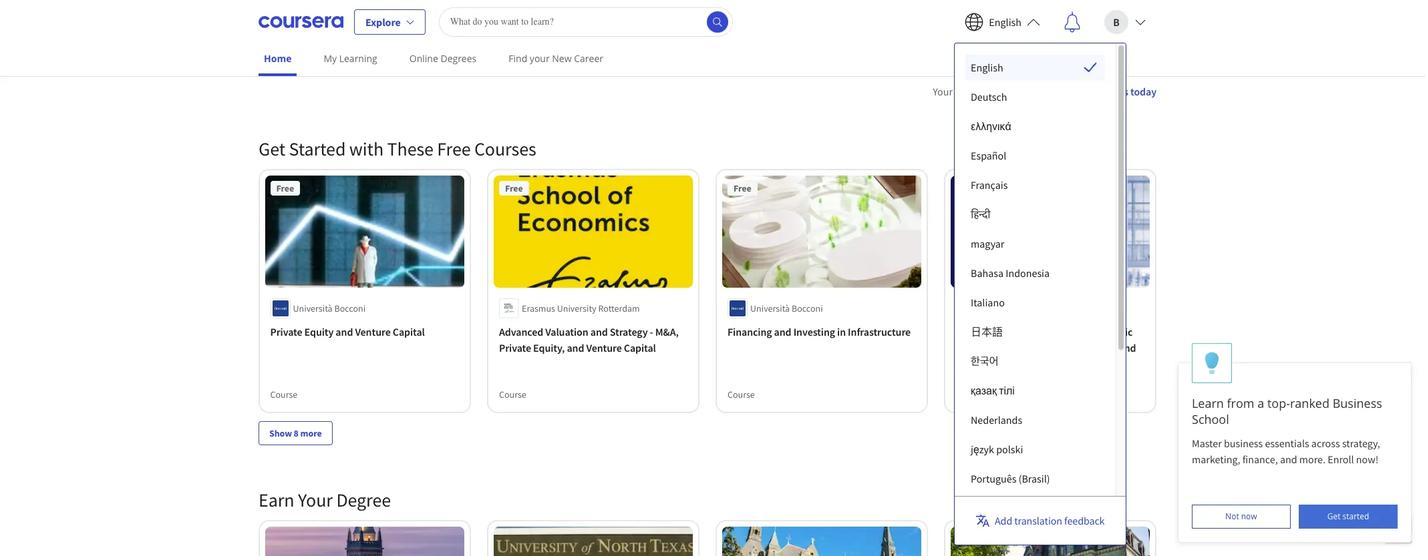 Task type: describe. For each thing, give the bounding box(es) containing it.
free for introduction to negotiation: a strategic playbook for becoming a principled and persuasive negotiator
[[962, 182, 980, 194]]

हिन्दी
[[971, 208, 990, 221]]

introduction to negotiation: a strategic playbook for becoming a principled and persuasive negotiator link
[[956, 324, 1144, 372]]

introduction to negotiation: a strategic playbook for becoming a principled and persuasive negotiator
[[956, 325, 1136, 371]]

earn
[[259, 488, 294, 512]]

infrastructure
[[848, 325, 911, 338]]

magyar
[[971, 237, 1004, 251]]

advanced valuation and strategy - m&a, private equity, and venture capital
[[499, 325, 679, 354]]

rotterdam
[[598, 302, 640, 314]]

strategic
[[1093, 325, 1133, 338]]

learn from a top-ranked business school
[[1192, 396, 1382, 428]]

erasmus university rotterdam
[[522, 302, 640, 314]]

and down valuation on the left of the page
[[567, 341, 584, 354]]

business
[[1333, 396, 1382, 412]]

get started
[[1327, 511, 1369, 522]]

free for private equity and venture capital
[[277, 182, 294, 194]]

equity,
[[533, 341, 565, 354]]

top-
[[1267, 396, 1290, 412]]

advanced
[[499, 325, 543, 338]]

not
[[1225, 511, 1239, 522]]

online degrees
[[409, 52, 477, 65]]

more.
[[1299, 453, 1326, 466]]

learning
[[339, 52, 377, 65]]

add
[[995, 514, 1012, 528]]

0 vertical spatial your
[[933, 85, 953, 98]]

learn
[[1192, 396, 1224, 412]]

not now button
[[1192, 505, 1291, 529]]

career
[[574, 52, 603, 65]]

english inside radio item
[[971, 61, 1003, 74]]

english button
[[954, 0, 1051, 43]]

a inside learn from a top-ranked business school
[[1257, 396, 1264, 412]]

persuasive
[[956, 357, 1005, 371]]

bahasa indonesia
[[971, 267, 1050, 280]]

add translation feedback
[[995, 514, 1105, 528]]

università bocconi for and
[[750, 302, 823, 314]]

and inside financing and investing in infrastructure link
[[774, 325, 791, 338]]

język
[[971, 443, 994, 456]]

a inside introduction to negotiation: a strategic playbook for becoming a principled and persuasive negotiator
[[1063, 341, 1069, 354]]

қазақ
[[971, 384, 997, 398]]

university for valuation
[[557, 302, 596, 314]]

get started with these free courses
[[259, 137, 536, 161]]

school
[[1192, 412, 1229, 428]]

find your new career link
[[503, 43, 609, 73]]

yale university
[[979, 302, 1036, 314]]

master business essentials across strategy, marketing, finance, and more. enroll now!
[[1192, 437, 1382, 466]]

private equity and venture capital
[[271, 325, 425, 338]]

deutsch
[[971, 90, 1007, 104]]

your
[[530, 52, 550, 65]]

erasmus
[[522, 302, 555, 314]]

find
[[509, 52, 527, 65]]

bocconi for investing
[[792, 302, 823, 314]]

repeat image
[[960, 184, 976, 200]]

more
[[300, 427, 322, 439]]

a
[[1085, 325, 1091, 338]]

across
[[1311, 437, 1340, 450]]

show
[[269, 427, 292, 439]]

alice element
[[1178, 343, 1412, 543]]

financing and investing in infrastructure link
[[728, 324, 916, 340]]

earn your degree collection element
[[251, 467, 1164, 557]]

smile image
[[960, 208, 976, 224]]

now!
[[1356, 453, 1378, 466]]

private inside advanced valuation and strategy - m&a, private equity, and venture capital
[[499, 341, 531, 354]]

financing and investing in infrastructure
[[728, 325, 911, 338]]

8
[[294, 427, 299, 439]]

online degrees link
[[404, 43, 482, 73]]

università for and
[[750, 302, 790, 314]]

started
[[1343, 511, 1369, 522]]

yale
[[979, 302, 994, 314]]

business
[[1224, 437, 1263, 450]]

home link
[[259, 43, 297, 76]]

and down the erasmus university rotterdam
[[590, 325, 608, 338]]

show 8 more
[[269, 427, 322, 439]]

português (brasil)
[[971, 472, 1050, 486]]

course for private equity and venture capital
[[271, 389, 298, 401]]

introduction
[[956, 325, 1013, 338]]

translation
[[1014, 514, 1062, 528]]

playbook
[[956, 341, 999, 354]]

қазақ тілі
[[971, 384, 1015, 398]]

course for advanced valuation and strategy - m&a, private equity, and venture capital
[[499, 389, 526, 401]]

język polski
[[971, 443, 1023, 456]]

university for to
[[996, 302, 1036, 314]]

my learning link
[[318, 43, 383, 73]]

español
[[971, 149, 1006, 162]]

français
[[971, 178, 1008, 192]]

investing
[[793, 325, 835, 338]]

strategy,
[[1342, 437, 1380, 450]]

private inside 'private equity and venture capital' 'link'
[[271, 325, 303, 338]]

m&a,
[[655, 325, 679, 338]]



Task type: vqa. For each thing, say whether or not it's contained in the screenshot.
2nd HOURS from the bottom of the page
no



Task type: locate. For each thing, give the bounding box(es) containing it.
private left equity
[[271, 325, 303, 338]]

한국어
[[971, 355, 998, 368]]

1 vertical spatial capital
[[624, 341, 656, 354]]

1 horizontal spatial university
[[996, 302, 1036, 314]]

main content
[[0, 67, 1415, 557]]

1 horizontal spatial a
[[1257, 396, 1264, 412]]

a
[[1063, 341, 1069, 354], [1257, 396, 1264, 412]]

course for introduction to negotiation: a strategic playbook for becoming a principled and persuasive negotiator
[[956, 389, 983, 401]]

your right earn
[[298, 488, 333, 512]]

1 vertical spatial your
[[298, 488, 333, 512]]

essentials
[[1265, 437, 1309, 450]]

venture inside advanced valuation and strategy - m&a, private equity, and venture capital
[[586, 341, 622, 354]]

my learning
[[324, 52, 377, 65]]

university up valuation on the left of the page
[[557, 302, 596, 314]]

1 horizontal spatial venture
[[586, 341, 622, 354]]

course for financing and investing in infrastructure
[[728, 389, 755, 401]]

ranked
[[1290, 396, 1329, 412]]

help center image
[[1390, 522, 1406, 538]]

polski
[[996, 443, 1023, 456]]

equity
[[305, 325, 334, 338]]

日本語
[[971, 325, 1003, 339]]

0 horizontal spatial bocconi
[[335, 302, 366, 314]]

new
[[552, 52, 572, 65]]

2 course from the left
[[499, 389, 526, 401]]

free for advanced valuation and strategy - m&a, private equity, and venture capital
[[505, 182, 523, 194]]

valuation
[[545, 325, 588, 338]]

0 horizontal spatial get
[[259, 137, 285, 161]]

0 horizontal spatial capital
[[393, 325, 425, 338]]

negotiation:
[[1027, 325, 1083, 338]]

feedback
[[1064, 514, 1105, 528]]

english
[[989, 15, 1021, 28], [971, 61, 1003, 74]]

coursera image
[[259, 11, 343, 32]]

(brasil)
[[1019, 472, 1050, 486]]

english radio item
[[965, 54, 1105, 81]]

1 vertical spatial english
[[971, 61, 1003, 74]]

1 horizontal spatial bocconi
[[792, 302, 823, 314]]

advanced valuation and strategy - m&a, private equity, and venture capital link
[[499, 324, 687, 356]]

-
[[650, 325, 653, 338]]

1 vertical spatial private
[[499, 341, 531, 354]]

free for financing and investing in infrastructure
[[734, 182, 751, 194]]

0 vertical spatial private
[[271, 325, 303, 338]]

0 vertical spatial venture
[[355, 325, 391, 338]]

1 horizontal spatial università
[[750, 302, 790, 314]]

1 università bocconi from the left
[[293, 302, 366, 314]]

enroll
[[1328, 453, 1354, 466]]

show 8 more button
[[259, 421, 332, 445]]

now
[[1241, 511, 1257, 522]]

1 horizontal spatial private
[[499, 341, 531, 354]]

these
[[387, 137, 434, 161]]

0 horizontal spatial university
[[557, 302, 596, 314]]

earn your degree
[[259, 488, 391, 512]]

4 course from the left
[[956, 389, 983, 401]]

get for get started with these free courses
[[259, 137, 285, 161]]

course down persuasive
[[956, 389, 983, 401]]

1 course from the left
[[271, 389, 298, 401]]

2 university from the left
[[996, 302, 1036, 314]]

your
[[933, 85, 953, 98], [298, 488, 333, 512]]

2 bocconi from the left
[[792, 302, 823, 314]]

capital inside 'link'
[[393, 325, 425, 338]]

bocconi up private equity and venture capital
[[335, 302, 366, 314]]

a down negotiation:
[[1063, 341, 1069, 354]]

get inside main content
[[259, 137, 285, 161]]

and down essentials
[[1280, 453, 1297, 466]]

line chart image
[[960, 160, 976, 176]]

master
[[1192, 437, 1222, 450]]

lightbulb tip image
[[1205, 352, 1219, 375]]

0 vertical spatial get
[[259, 137, 285, 161]]

in
[[837, 325, 846, 338]]

and right equity
[[336, 325, 353, 338]]

português
[[971, 472, 1016, 486]]

1 horizontal spatial get
[[1327, 511, 1340, 522]]

bocconi up investing
[[792, 302, 823, 314]]

get
[[259, 137, 285, 161], [1327, 511, 1340, 522]]

strategy
[[610, 325, 648, 338]]

1 horizontal spatial your
[[933, 85, 953, 98]]

find your new career
[[509, 52, 603, 65]]

bocconi for and
[[335, 302, 366, 314]]

1 vertical spatial venture
[[586, 341, 622, 354]]

get started with these free courses collection element
[[251, 116, 1164, 467]]

1 vertical spatial a
[[1257, 396, 1264, 412]]

courses
[[474, 137, 536, 161]]

bahasa
[[971, 267, 1003, 280]]

and inside 'private equity and venture capital' 'link'
[[336, 325, 353, 338]]

venture inside 'link'
[[355, 325, 391, 338]]

menu containing english
[[965, 54, 1105, 557]]

1 vertical spatial get
[[1327, 511, 1340, 522]]

get for get started
[[1327, 511, 1340, 522]]

and left investing
[[774, 325, 791, 338]]

0 horizontal spatial your
[[298, 488, 333, 512]]

0 horizontal spatial università bocconi
[[293, 302, 366, 314]]

0 horizontal spatial private
[[271, 325, 303, 338]]

1 università from the left
[[293, 302, 333, 314]]

private down advanced
[[499, 341, 531, 354]]

degrees
[[441, 52, 477, 65]]

1 bocconi from the left
[[335, 302, 366, 314]]

for
[[1001, 341, 1014, 354]]

1 horizontal spatial capital
[[624, 341, 656, 354]]

negotiator
[[1007, 357, 1055, 371]]

and inside introduction to negotiation: a strategic playbook for becoming a principled and persuasive negotiator
[[1119, 341, 1136, 354]]

0 vertical spatial english
[[989, 15, 1021, 28]]

with
[[349, 137, 384, 161]]

venture down strategy
[[586, 341, 622, 354]]

and down strategic
[[1119, 341, 1136, 354]]

0 horizontal spatial a
[[1063, 341, 1069, 354]]

get inside alice element
[[1327, 511, 1340, 522]]

not now
[[1225, 511, 1257, 522]]

0 horizontal spatial università
[[293, 302, 333, 314]]

from
[[1227, 396, 1254, 412]]

1 horizontal spatial università bocconi
[[750, 302, 823, 314]]

capital inside advanced valuation and strategy - m&a, private equity, and venture capital
[[624, 341, 656, 354]]

started
[[289, 137, 346, 161]]

is
[[1006, 85, 1013, 98]]

1 university from the left
[[557, 302, 596, 314]]

get started link
[[1299, 505, 1398, 529]]

università bocconi for equity
[[293, 302, 366, 314]]

english up english radio item
[[989, 15, 1021, 28]]

italiano
[[971, 296, 1005, 309]]

università
[[293, 302, 333, 314], [750, 302, 790, 314]]

menu
[[965, 54, 1105, 557]]

university
[[557, 302, 596, 314], [996, 302, 1036, 314]]

venture
[[355, 325, 391, 338], [586, 341, 622, 354]]

2 università bocconi from the left
[[750, 302, 823, 314]]

università for equity
[[293, 302, 333, 314]]

and inside master business essentials across strategy, marketing, finance, and more. enroll now!
[[1280, 453, 1297, 466]]

english up goal
[[971, 61, 1003, 74]]

3 course from the left
[[728, 389, 755, 401]]

None search field
[[439, 7, 733, 36]]

english inside button
[[989, 15, 1021, 28]]

venture right equity
[[355, 325, 391, 338]]

course down advanced
[[499, 389, 526, 401]]

your left career
[[933, 85, 953, 98]]

università bocconi up equity
[[293, 302, 366, 314]]

main content containing get started with these free courses
[[0, 67, 1415, 557]]

università bocconi up investing
[[750, 302, 823, 314]]

principled
[[1071, 341, 1117, 354]]

university up "to" in the right bottom of the page
[[996, 302, 1036, 314]]

0 horizontal spatial venture
[[355, 325, 391, 338]]

private equity and venture capital link
[[271, 324, 459, 340]]

università up financing
[[750, 302, 790, 314]]

0 vertical spatial capital
[[393, 325, 425, 338]]

and
[[336, 325, 353, 338], [590, 325, 608, 338], [774, 325, 791, 338], [567, 341, 584, 354], [1119, 341, 1136, 354], [1280, 453, 1297, 466]]

goal
[[985, 85, 1004, 98]]

indonesia
[[1006, 267, 1050, 280]]

a left top-
[[1257, 396, 1264, 412]]

course down financing
[[728, 389, 755, 401]]

università up equity
[[293, 302, 333, 314]]

тілі
[[999, 384, 1015, 398]]

course up show
[[271, 389, 298, 401]]

online
[[409, 52, 438, 65]]

0 vertical spatial a
[[1063, 341, 1069, 354]]

nederlands
[[971, 414, 1022, 427]]

2 università from the left
[[750, 302, 790, 314]]

my
[[324, 52, 337, 65]]

bocconi
[[335, 302, 366, 314], [792, 302, 823, 314]]

becoming
[[1016, 341, 1061, 354]]

add translation feedback button
[[965, 508, 1115, 534]]

financing
[[728, 325, 772, 338]]

your career goal is
[[933, 85, 1015, 98]]



